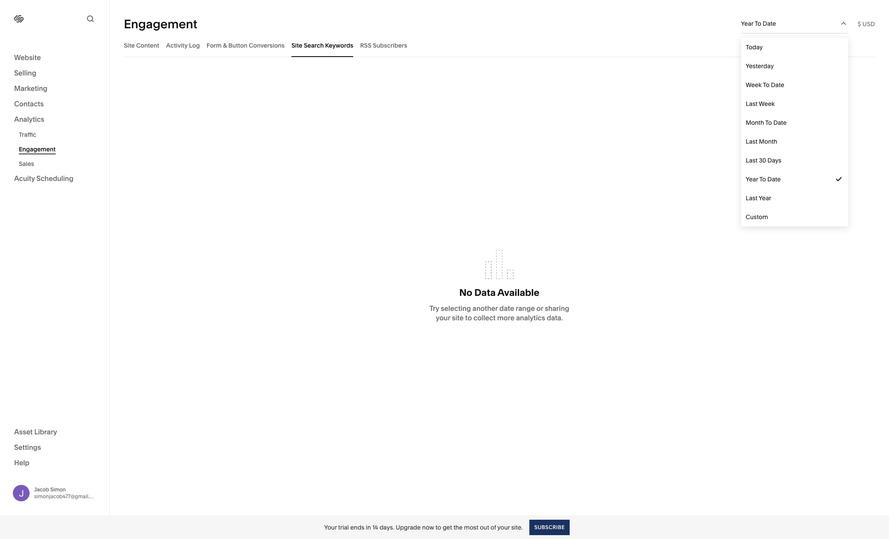 Task type: describe. For each thing, give the bounding box(es) containing it.
traffic
[[19, 131, 36, 139]]

data
[[475, 287, 496, 299]]

library
[[34, 427, 57, 436]]

site
[[452, 314, 464, 322]]

sales link
[[19, 157, 100, 171]]

simonjacob477@gmail.com
[[34, 493, 100, 499]]

asset
[[14, 427, 33, 436]]

analytics
[[516, 314, 545, 322]]

get
[[443, 523, 452, 531]]

last 30 days
[[746, 157, 782, 164]]

&
[[223, 41, 227, 49]]

asset library
[[14, 427, 57, 436]]

jacob
[[34, 486, 49, 493]]

1 horizontal spatial engagement
[[124, 17, 197, 31]]

contacts link
[[14, 99, 95, 109]]

engagement link
[[19, 142, 100, 157]]

activity log button
[[166, 33, 200, 57]]

custom
[[746, 213, 768, 221]]

yesterday
[[746, 62, 774, 70]]

no
[[460, 287, 473, 299]]

data.
[[547, 314, 563, 322]]

year to date button
[[741, 14, 849, 33]]

help
[[14, 458, 29, 467]]

form
[[207, 41, 222, 49]]

selling
[[14, 69, 36, 77]]

1 vertical spatial month
[[759, 138, 778, 145]]

site for site content
[[124, 41, 135, 49]]

last for last year
[[746, 194, 758, 202]]

of
[[491, 523, 496, 531]]

1 vertical spatial year
[[746, 175, 758, 183]]

button
[[228, 41, 248, 49]]

date down days
[[768, 175, 781, 183]]

1 vertical spatial year to date
[[746, 175, 781, 183]]

search
[[304, 41, 324, 49]]

rss subscribers button
[[360, 33, 407, 57]]

0 vertical spatial week
[[746, 81, 762, 89]]

sharing
[[545, 304, 570, 313]]

year to date inside "button"
[[741, 20, 776, 27]]

form & button conversions button
[[207, 33, 285, 57]]

simon
[[50, 486, 66, 493]]

conversions
[[249, 41, 285, 49]]

week to date
[[746, 81, 785, 89]]

try selecting another date range or sharing your site to collect more analytics data.
[[430, 304, 570, 322]]

keywords
[[325, 41, 353, 49]]

site for site search keywords
[[292, 41, 303, 49]]

upgrade
[[396, 523, 421, 531]]

try
[[430, 304, 439, 313]]

$
[[858, 20, 861, 28]]

trial
[[338, 523, 349, 531]]

settings
[[14, 443, 41, 451]]

analytics
[[14, 115, 44, 124]]

30
[[759, 157, 766, 164]]

marketing link
[[14, 84, 95, 94]]

to up last month
[[766, 119, 772, 127]]

acuity
[[14, 174, 35, 183]]

14
[[373, 523, 378, 531]]

available
[[498, 287, 540, 299]]

to inside try selecting another date range or sharing your site to collect more analytics data.
[[465, 314, 472, 322]]

subscribers
[[373, 41, 407, 49]]

tab list containing site content
[[124, 33, 875, 57]]

rss subscribers
[[360, 41, 407, 49]]

site content button
[[124, 33, 159, 57]]

sales
[[19, 160, 34, 168]]

range
[[516, 304, 535, 313]]

last year
[[746, 194, 772, 202]]

date
[[500, 304, 514, 313]]

days.
[[380, 523, 394, 531]]

1 vertical spatial week
[[759, 100, 775, 108]]

help link
[[14, 458, 29, 467]]

subscribe
[[535, 524, 565, 530]]

ends
[[350, 523, 365, 531]]

site.
[[511, 523, 523, 531]]

scheduling
[[36, 174, 73, 183]]



Task type: locate. For each thing, give the bounding box(es) containing it.
year inside year to date "button"
[[741, 20, 754, 27]]

last month
[[746, 138, 778, 145]]

last for last month
[[746, 138, 758, 145]]

engagement inside 'engagement' link
[[19, 145, 56, 153]]

your inside try selecting another date range or sharing your site to collect more analytics data.
[[436, 314, 450, 322]]

asset library link
[[14, 427, 95, 437]]

1 horizontal spatial site
[[292, 41, 303, 49]]

date inside "button"
[[763, 20, 776, 27]]

year up last year
[[746, 175, 758, 183]]

2 vertical spatial year
[[759, 194, 772, 202]]

0 horizontal spatial to
[[436, 523, 441, 531]]

0 vertical spatial year to date
[[741, 20, 776, 27]]

0 horizontal spatial site
[[124, 41, 135, 49]]

1 horizontal spatial your
[[498, 523, 510, 531]]

date up the last week
[[771, 81, 785, 89]]

log
[[189, 41, 200, 49]]

last for last week
[[746, 100, 758, 108]]

selecting
[[441, 304, 471, 313]]

year
[[741, 20, 754, 27], [746, 175, 758, 183], [759, 194, 772, 202]]

4 last from the top
[[746, 194, 758, 202]]

site search keywords button
[[292, 33, 353, 57]]

0 vertical spatial your
[[436, 314, 450, 322]]

your down 'try' on the left bottom of page
[[436, 314, 450, 322]]

1 vertical spatial to
[[436, 523, 441, 531]]

$ usd
[[858, 20, 875, 28]]

acuity scheduling
[[14, 174, 73, 183]]

engagement up content
[[124, 17, 197, 31]]

year up "today"
[[741, 20, 754, 27]]

site left content
[[124, 41, 135, 49]]

1 vertical spatial your
[[498, 523, 510, 531]]

website link
[[14, 53, 95, 63]]

your
[[436, 314, 450, 322], [498, 523, 510, 531]]

selling link
[[14, 68, 95, 78]]

to right site
[[465, 314, 472, 322]]

activity log
[[166, 41, 200, 49]]

site
[[124, 41, 135, 49], [292, 41, 303, 49]]

0 vertical spatial to
[[465, 314, 472, 322]]

year up custom
[[759, 194, 772, 202]]

1 site from the left
[[124, 41, 135, 49]]

2 last from the top
[[746, 138, 758, 145]]

marketing
[[14, 84, 47, 93]]

last for last 30 days
[[746, 157, 758, 164]]

2 site from the left
[[292, 41, 303, 49]]

0 vertical spatial month
[[746, 119, 764, 127]]

date up last month
[[774, 119, 787, 127]]

jacob simon simonjacob477@gmail.com
[[34, 486, 100, 499]]

or
[[537, 304, 543, 313]]

to up the last week
[[763, 81, 770, 89]]

3 last from the top
[[746, 157, 758, 164]]

0 vertical spatial year
[[741, 20, 754, 27]]

days
[[768, 157, 782, 164]]

traffic link
[[19, 127, 100, 142]]

0 horizontal spatial your
[[436, 314, 450, 322]]

to
[[755, 20, 762, 27], [763, 81, 770, 89], [766, 119, 772, 127], [760, 175, 766, 183]]

your
[[324, 523, 337, 531]]

last down week to date
[[746, 100, 758, 108]]

week
[[746, 81, 762, 89], [759, 100, 775, 108]]

the
[[454, 523, 463, 531]]

engagement
[[124, 17, 197, 31], [19, 145, 56, 153]]

contacts
[[14, 99, 44, 108]]

to down the 30
[[760, 175, 766, 183]]

0 vertical spatial engagement
[[124, 17, 197, 31]]

collect
[[474, 314, 496, 322]]

site content
[[124, 41, 159, 49]]

today
[[746, 43, 763, 51]]

site left search
[[292, 41, 303, 49]]

site search keywords
[[292, 41, 353, 49]]

last week
[[746, 100, 775, 108]]

most
[[464, 523, 479, 531]]

date up "today"
[[763, 20, 776, 27]]

month to date
[[746, 119, 787, 127]]

last left the 30
[[746, 157, 758, 164]]

more
[[497, 314, 515, 322]]

analytics link
[[14, 115, 95, 125]]

last up last 30 days
[[746, 138, 758, 145]]

in
[[366, 523, 371, 531]]

1 vertical spatial engagement
[[19, 145, 56, 153]]

to inside "button"
[[755, 20, 762, 27]]

week down yesterday
[[746, 81, 762, 89]]

1 last from the top
[[746, 100, 758, 108]]

now
[[422, 523, 434, 531]]

year to date up "today"
[[741, 20, 776, 27]]

month down the last week
[[746, 119, 764, 127]]

content
[[136, 41, 159, 49]]

tab list
[[124, 33, 875, 57]]

last up custom
[[746, 194, 758, 202]]

website
[[14, 53, 41, 62]]

settings link
[[14, 442, 95, 453]]

year to date down last 30 days
[[746, 175, 781, 183]]

month
[[746, 119, 764, 127], [759, 138, 778, 145]]

to
[[465, 314, 472, 322], [436, 523, 441, 531]]

usd
[[863, 20, 875, 28]]

your right of
[[498, 523, 510, 531]]

last
[[746, 100, 758, 108], [746, 138, 758, 145], [746, 157, 758, 164], [746, 194, 758, 202]]

subscribe button
[[530, 520, 570, 535]]

acuity scheduling link
[[14, 174, 95, 184]]

out
[[480, 523, 489, 531]]

0 horizontal spatial engagement
[[19, 145, 56, 153]]

your trial ends in 14 days. upgrade now to get the most out of your site.
[[324, 523, 523, 531]]

form & button conversions
[[207, 41, 285, 49]]

1 horizontal spatial to
[[465, 314, 472, 322]]

another
[[473, 304, 498, 313]]

date
[[763, 20, 776, 27], [771, 81, 785, 89], [774, 119, 787, 127], [768, 175, 781, 183]]

week up month to date
[[759, 100, 775, 108]]

to up "today"
[[755, 20, 762, 27]]

no data available
[[460, 287, 540, 299]]

engagement down traffic
[[19, 145, 56, 153]]

month down month to date
[[759, 138, 778, 145]]

rss
[[360, 41, 372, 49]]

to left get
[[436, 523, 441, 531]]

activity
[[166, 41, 188, 49]]



Task type: vqa. For each thing, say whether or not it's contained in the screenshot.
orders
no



